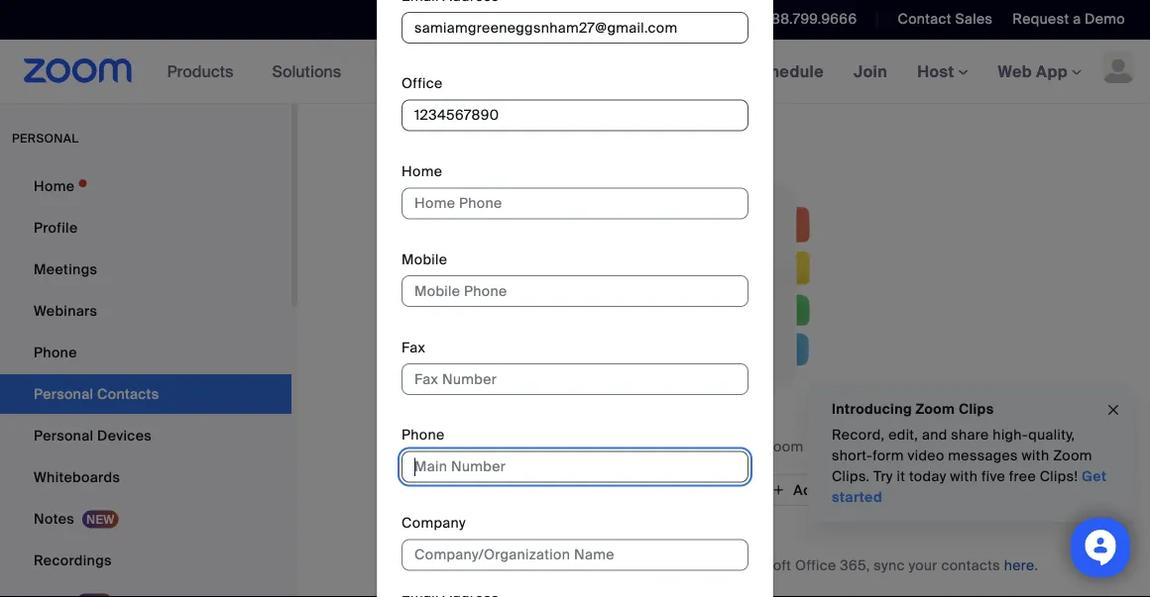 Task type: locate. For each thing, give the bounding box(es) containing it.
microsoft
[[556, 557, 620, 575], [727, 557, 792, 575]]

notes
[[34, 510, 74, 529]]

0 vertical spatial phone
[[34, 344, 77, 362]]

home up mobile
[[402, 162, 443, 181]]

clips.
[[832, 468, 870, 486]]

import from csv file
[[590, 481, 731, 500]]

share
[[951, 426, 989, 445]]

1 horizontal spatial and
[[922, 426, 948, 445]]

with
[[1022, 447, 1050, 466], [950, 468, 978, 486]]

added
[[668, 438, 711, 456]]

Phone text field
[[402, 452, 749, 483]]

notes link
[[0, 500, 292, 539]]

webinars
[[34, 302, 97, 320]]

add image inside button
[[772, 482, 786, 500]]

contact inside button
[[825, 481, 879, 500]]

0 vertical spatial with
[[1022, 447, 1050, 466]]

1 horizontal spatial office
[[795, 557, 837, 575]]

1 horizontal spatial add image
[[772, 482, 786, 500]]

contacts
[[605, 438, 664, 456], [941, 557, 1001, 575]]

form
[[873, 447, 904, 466]]

0 vertical spatial office
[[402, 74, 443, 93]]

file
[[707, 481, 731, 500]]

started
[[832, 489, 883, 507]]

phone down fax
[[402, 426, 445, 445]]

1 vertical spatial contact
[[825, 481, 879, 500]]

add image left import on the bottom right of page
[[568, 481, 582, 501]]

1.888.799.9666 button
[[739, 0, 862, 40], [753, 10, 857, 28]]

support link
[[664, 0, 739, 40], [679, 10, 734, 28]]

2 horizontal spatial zoom
[[1053, 447, 1093, 466]]

video
[[908, 447, 945, 466]]

add
[[794, 481, 821, 500]]

your right to at bottom right
[[732, 438, 761, 456]]

1 horizontal spatial personal
[[321, 35, 424, 66]]

Company text field
[[402, 540, 749, 571]]

and
[[922, 426, 948, 445], [698, 557, 724, 575]]

1 horizontal spatial microsoft
[[727, 557, 792, 575]]

1 horizontal spatial contact
[[898, 10, 952, 28]]

for google calendar, microsoft exchange, and microsoft office 365, sync your contacts here .
[[409, 557, 1039, 575]]

0 horizontal spatial add image
[[568, 481, 582, 501]]

1 vertical spatial and
[[698, 557, 724, 575]]

add image left add
[[772, 482, 786, 500]]

1 vertical spatial with
[[950, 468, 978, 486]]

0 horizontal spatial microsoft
[[556, 557, 620, 575]]

personal inside menu
[[34, 427, 94, 445]]

1 vertical spatial phone
[[402, 426, 445, 445]]

meetings link
[[0, 250, 292, 290]]

free
[[1009, 468, 1036, 486]]

add image
[[568, 481, 582, 501], [772, 482, 786, 500]]

0 horizontal spatial personal
[[34, 427, 94, 445]]

personal for personal devices
[[34, 427, 94, 445]]

personal menu menu
[[0, 167, 292, 598]]

0 horizontal spatial zoom
[[764, 438, 804, 456]]

1 vertical spatial your
[[909, 557, 938, 575]]

zoom up add
[[764, 438, 804, 456]]

contacts right no in the bottom of the page
[[605, 438, 664, 456]]

here link
[[1004, 557, 1035, 575]]

1 horizontal spatial contacts
[[941, 557, 1001, 575]]

fax
[[402, 338, 426, 357]]

and right exchange,
[[698, 557, 724, 575]]

quality,
[[1029, 426, 1075, 445]]

Office Phone text field
[[402, 100, 749, 132]]

meetings
[[34, 260, 97, 279]]

zoom left clips on the right bottom
[[916, 400, 955, 418]]

0 vertical spatial and
[[922, 426, 948, 445]]

get started
[[832, 468, 1107, 507]]

contact
[[898, 10, 952, 28], [825, 481, 879, 500]]

microsoft down the file
[[727, 557, 792, 575]]

0 horizontal spatial phone
[[34, 344, 77, 362]]

with down messages
[[950, 468, 978, 486]]

0 horizontal spatial with
[[950, 468, 978, 486]]

short-
[[832, 447, 873, 466]]

zoom
[[916, 400, 955, 418], [764, 438, 804, 456], [1053, 447, 1093, 466]]

personal devices
[[34, 427, 152, 445]]

0 horizontal spatial and
[[698, 557, 724, 575]]

phone down 'webinars'
[[34, 344, 77, 362]]

1 vertical spatial office
[[795, 557, 837, 575]]

recordings link
[[0, 541, 292, 581]]

zoom up clips!
[[1053, 447, 1093, 466]]

edit,
[[889, 426, 918, 445]]

today
[[909, 468, 947, 486]]

0 horizontal spatial home
[[34, 177, 75, 195]]

1 horizontal spatial zoom
[[916, 400, 955, 418]]

office
[[402, 74, 443, 93], [795, 557, 837, 575]]

0 vertical spatial contacts
[[605, 438, 664, 456]]

exchange,
[[624, 557, 694, 575]]

add contact
[[794, 481, 879, 500]]

help
[[1095, 41, 1127, 59]]

0 vertical spatial your
[[732, 438, 761, 456]]

Email Address text field
[[402, 12, 749, 44]]

home up the profile
[[34, 177, 75, 195]]

0 horizontal spatial contact
[[825, 481, 879, 500]]

1 horizontal spatial with
[[1022, 447, 1050, 466]]

home
[[402, 162, 443, 181], [34, 177, 75, 195]]

five
[[982, 468, 1006, 486]]

1 horizontal spatial your
[[909, 557, 938, 575]]

devices
[[97, 427, 152, 445]]

phone
[[34, 344, 77, 362], [402, 426, 445, 445]]

webinars link
[[0, 292, 292, 331]]

join
[[854, 61, 888, 82]]

mobile
[[402, 250, 448, 269]]

Fax text field
[[402, 364, 749, 395]]

Home text field
[[402, 188, 749, 220]]

contact sales link
[[883, 0, 998, 40], [898, 10, 993, 28]]

365,
[[840, 557, 870, 575]]

and up video
[[922, 426, 948, 445]]

microsoft right calendar,
[[556, 557, 620, 575]]

google
[[435, 557, 485, 575]]

it
[[897, 468, 906, 486]]

banner
[[0, 40, 1150, 105]]

get started link
[[832, 468, 1107, 507]]

with up free
[[1022, 447, 1050, 466]]

contact down 'short-'
[[825, 481, 879, 500]]

contacts left here
[[941, 557, 1001, 575]]

contact sales link up join
[[883, 0, 998, 40]]

profile link
[[0, 208, 292, 248]]

1 vertical spatial contacts
[[941, 557, 1001, 575]]

0 vertical spatial personal
[[321, 35, 424, 66]]

Mobile text field
[[402, 276, 749, 307]]

your right the sync
[[909, 557, 938, 575]]

office down personal contacts
[[402, 74, 443, 93]]

add image inside 'import from csv file' button
[[568, 481, 582, 501]]

personal
[[321, 35, 424, 66], [34, 427, 94, 445]]

to
[[715, 438, 728, 456]]

request a demo link
[[998, 0, 1150, 40], [1013, 10, 1126, 28]]

contact left sales
[[898, 10, 952, 28]]

1 vertical spatial personal
[[34, 427, 94, 445]]

your
[[732, 438, 761, 456], [909, 557, 938, 575]]

messages
[[948, 447, 1018, 466]]

office left "365,"
[[795, 557, 837, 575]]

record, edit, and share high-quality, short-form video messages with zoom clips. try it today with five free clips!
[[832, 426, 1093, 486]]

import from csv file button
[[552, 475, 747, 507]]

zoom inside record, edit, and share high-quality, short-form video messages with zoom clips. try it today with five free clips!
[[1053, 447, 1093, 466]]

from
[[639, 481, 670, 500]]

demo
[[1085, 10, 1126, 28]]

1 microsoft from the left
[[556, 557, 620, 575]]



Task type: describe. For each thing, give the bounding box(es) containing it.
phone link
[[0, 333, 292, 373]]

import
[[590, 481, 635, 500]]

csv
[[674, 481, 703, 500]]

contact sales
[[898, 10, 993, 28]]

here
[[1004, 557, 1035, 575]]

recordings
[[34, 552, 112, 570]]

0 horizontal spatial your
[[732, 438, 761, 456]]

personal for personal contacts
[[321, 35, 424, 66]]

home inside 'link'
[[34, 177, 75, 195]]

1.888.799.9666
[[753, 10, 857, 28]]

whiteboards
[[34, 469, 120, 487]]

no
[[582, 438, 601, 456]]

zoom logo image
[[24, 59, 132, 83]]

contact sales link up meetings navigation
[[898, 10, 993, 28]]

calendar,
[[488, 557, 552, 575]]

0 horizontal spatial office
[[402, 74, 443, 93]]

introducing
[[832, 400, 912, 418]]

0 horizontal spatial contacts
[[605, 438, 664, 456]]

request a demo
[[1013, 10, 1126, 28]]

home link
[[0, 167, 292, 206]]

1 horizontal spatial home
[[402, 162, 443, 181]]

add contact button
[[755, 475, 896, 507]]

for
[[409, 557, 431, 575]]

company
[[402, 514, 466, 533]]

personal contacts
[[321, 35, 535, 66]]

introducing zoom clips
[[832, 400, 994, 418]]

try
[[874, 468, 893, 486]]

phone inside phone link
[[34, 344, 77, 362]]

close image
[[1106, 399, 1122, 422]]

schedule
[[749, 61, 824, 82]]

contacts
[[429, 35, 535, 66]]

personal devices link
[[0, 416, 292, 456]]

clips
[[959, 400, 994, 418]]

1 horizontal spatial phone
[[402, 426, 445, 445]]

schedule link
[[735, 40, 839, 103]]

meetings navigation
[[735, 40, 1150, 105]]

high-
[[993, 426, 1029, 445]]

sales
[[955, 10, 993, 28]]

whiteboards link
[[0, 458, 292, 498]]

record,
[[832, 426, 885, 445]]

banner containing schedule
[[0, 40, 1150, 105]]

2 microsoft from the left
[[727, 557, 792, 575]]

0 vertical spatial contact
[[898, 10, 952, 28]]

product information navigation
[[152, 40, 629, 105]]

request
[[1013, 10, 1069, 28]]

join link
[[839, 40, 903, 103]]

and inside record, edit, and share high-quality, short-form video messages with zoom clips. try it today with five free clips!
[[922, 426, 948, 445]]

add image for import
[[568, 481, 582, 501]]

help link
[[1095, 35, 1127, 66]]

add image for add
[[772, 482, 786, 500]]

account.
[[807, 438, 866, 456]]

a
[[1073, 10, 1081, 28]]

get
[[1082, 468, 1107, 486]]

profile
[[34, 219, 78, 237]]

personal
[[12, 131, 79, 146]]

no contacts added to your zoom account.
[[582, 438, 866, 456]]

clips!
[[1040, 468, 1078, 486]]

support
[[679, 10, 734, 28]]

sync
[[874, 557, 905, 575]]

.
[[1035, 557, 1039, 575]]



Task type: vqa. For each thing, say whether or not it's contained in the screenshot.
right HOME
yes



